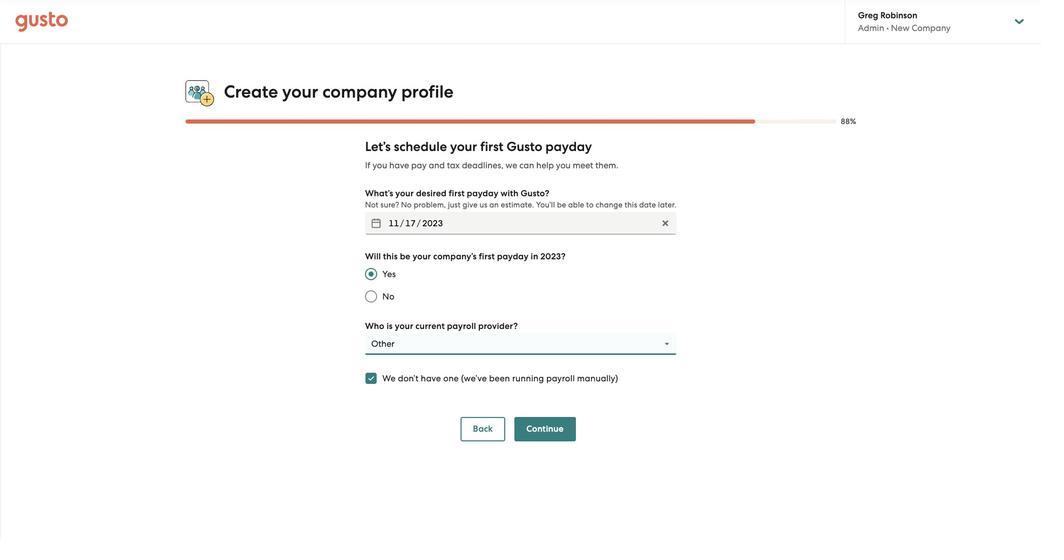 Task type: vqa. For each thing, say whether or not it's contained in the screenshot.
the bottommost No
yes



Task type: describe. For each thing, give the bounding box(es) containing it.
us
[[480, 201, 488, 210]]

an
[[490, 201, 499, 210]]

sure?
[[381, 201, 399, 210]]

company's
[[434, 251, 477, 262]]

1 vertical spatial payroll
[[547, 374, 575, 384]]

this inside what's your desired first payday with gusto? not sure? no problem, just give us an estimate. you'll be able to change this date later.
[[625, 201, 638, 210]]

help
[[537, 160, 554, 171]]

and
[[429, 160, 445, 171]]

later.
[[659, 201, 677, 210]]

tax
[[447, 160, 460, 171]]

schedule
[[394, 139, 447, 155]]

have for you
[[390, 160, 409, 171]]

1 you from the left
[[373, 160, 387, 171]]

will this be your company's first payday in 2023?
[[365, 251, 566, 262]]

meet
[[573, 160, 594, 171]]

create
[[224, 81, 278, 102]]

your inside what's your desired first payday with gusto? not sure? no problem, just give us an estimate. you'll be able to change this date later.
[[396, 188, 414, 199]]

not
[[365, 201, 379, 210]]

1 / from the left
[[400, 218, 404, 229]]

0 horizontal spatial be
[[400, 251, 411, 262]]

first for payday
[[449, 188, 465, 199]]

We don't have one (we've been running payroll manually) checkbox
[[360, 367, 383, 390]]

robinson
[[881, 10, 918, 21]]

first for gusto
[[481, 139, 504, 155]]

in
[[531, 251, 539, 262]]

payday inside what's your desired first payday with gusto? not sure? no problem, just give us an estimate. you'll be able to change this date later.
[[467, 188, 499, 199]]

is
[[387, 321, 393, 332]]

desired
[[416, 188, 447, 199]]

them.
[[596, 160, 619, 171]]

can
[[520, 160, 535, 171]]

back
[[473, 424, 493, 435]]

will
[[365, 251, 381, 262]]

1 vertical spatial this
[[383, 251, 398, 262]]

running
[[513, 374, 545, 384]]

2 you from the left
[[556, 160, 571, 171]]

1 vertical spatial no
[[383, 292, 395, 302]]

back link
[[461, 417, 505, 442]]

profile
[[402, 81, 454, 102]]

if
[[365, 160, 371, 171]]

have for don't
[[421, 374, 441, 384]]

2023?
[[541, 251, 566, 262]]

company
[[323, 81, 397, 102]]

2 vertical spatial payday
[[497, 251, 529, 262]]

pay
[[412, 160, 427, 171]]

gusto?
[[521, 188, 550, 199]]

create your company profile
[[224, 81, 454, 102]]

if you have pay and tax deadlines, we can help you meet them.
[[365, 160, 619, 171]]

able
[[569, 201, 585, 210]]



Task type: locate. For each thing, give the bounding box(es) containing it.
let's
[[365, 139, 391, 155]]

1 vertical spatial first
[[449, 188, 465, 199]]

deadlines,
[[462, 160, 504, 171]]

provider?
[[479, 321, 518, 332]]

Month (mm) field
[[388, 215, 400, 232]]

2 / from the left
[[417, 218, 421, 229]]

payday up meet
[[546, 139, 592, 155]]

you right if
[[373, 160, 387, 171]]

you right help
[[556, 160, 571, 171]]

who
[[365, 321, 385, 332]]

just
[[448, 201, 461, 210]]

0 vertical spatial be
[[557, 201, 567, 210]]

be right will
[[400, 251, 411, 262]]

2 vertical spatial first
[[479, 251, 495, 262]]

we don't have one (we've been running payroll manually)
[[383, 374, 619, 384]]

88%
[[841, 117, 857, 126]]

been
[[490, 374, 510, 384]]

first
[[481, 139, 504, 155], [449, 188, 465, 199], [479, 251, 495, 262]]

problem,
[[414, 201, 446, 210]]

you'll
[[537, 201, 555, 210]]

0 vertical spatial payroll
[[447, 321, 476, 332]]

Yes radio
[[360, 263, 383, 286]]

0 horizontal spatial you
[[373, 160, 387, 171]]

don't
[[398, 374, 419, 384]]

/ down problem,
[[417, 218, 421, 229]]

1 horizontal spatial you
[[556, 160, 571, 171]]

first right company's
[[479, 251, 495, 262]]

1 horizontal spatial be
[[557, 201, 567, 210]]

your up tax on the left
[[450, 139, 478, 155]]

home image
[[15, 11, 68, 32]]

change
[[596, 201, 623, 210]]

payday up 'us'
[[467, 188, 499, 199]]

your
[[282, 81, 318, 102], [450, 139, 478, 155], [396, 188, 414, 199], [413, 251, 431, 262], [395, 321, 414, 332]]

first up just
[[449, 188, 465, 199]]

admin
[[859, 23, 885, 33]]

(we've
[[461, 374, 487, 384]]

1 vertical spatial be
[[400, 251, 411, 262]]

0 vertical spatial first
[[481, 139, 504, 155]]

0 vertical spatial this
[[625, 201, 638, 210]]

you
[[373, 160, 387, 171], [556, 160, 571, 171]]

have left pay
[[390, 160, 409, 171]]

this left date
[[625, 201, 638, 210]]

date
[[640, 201, 657, 210]]

0 horizontal spatial this
[[383, 251, 398, 262]]

this right will
[[383, 251, 398, 262]]

continue
[[527, 424, 564, 435]]

have
[[390, 160, 409, 171], [421, 374, 441, 384]]

manually)
[[578, 374, 619, 384]]

1 horizontal spatial /
[[417, 218, 421, 229]]

your left company's
[[413, 251, 431, 262]]

0 horizontal spatial have
[[390, 160, 409, 171]]

1 horizontal spatial this
[[625, 201, 638, 210]]

we
[[506, 160, 518, 171]]

Day (dd) field
[[404, 215, 417, 232]]

your up "sure?"
[[396, 188, 414, 199]]

continue button
[[515, 417, 576, 442]]

payday
[[546, 139, 592, 155], [467, 188, 499, 199], [497, 251, 529, 262]]

Year (yyyy) field
[[421, 215, 445, 232]]

one
[[444, 374, 459, 384]]

to
[[587, 201, 594, 210]]

your right create
[[282, 81, 318, 102]]

who is your current payroll provider?
[[365, 321, 518, 332]]

no inside what's your desired first payday with gusto? not sure? no problem, just give us an estimate. you'll be able to change this date later.
[[401, 201, 412, 210]]

payroll
[[447, 321, 476, 332], [547, 374, 575, 384]]

•
[[887, 23, 890, 33]]

0 horizontal spatial /
[[400, 218, 404, 229]]

with
[[501, 188, 519, 199]]

current
[[416, 321, 445, 332]]

no down yes
[[383, 292, 395, 302]]

/
[[400, 218, 404, 229], [417, 218, 421, 229]]

1 horizontal spatial have
[[421, 374, 441, 384]]

greg robinson admin • new company
[[859, 10, 951, 33]]

give
[[463, 201, 478, 210]]

1 vertical spatial payday
[[467, 188, 499, 199]]

this
[[625, 201, 638, 210], [383, 251, 398, 262]]

have left the one
[[421, 374, 441, 384]]

new
[[892, 23, 910, 33]]

0 horizontal spatial no
[[383, 292, 395, 302]]

0 vertical spatial payday
[[546, 139, 592, 155]]

yes
[[383, 269, 396, 279]]

0 vertical spatial no
[[401, 201, 412, 210]]

be inside what's your desired first payday with gusto? not sure? no problem, just give us an estimate. you'll be able to change this date later.
[[557, 201, 567, 210]]

payday left in
[[497, 251, 529, 262]]

0 vertical spatial have
[[390, 160, 409, 171]]

1 vertical spatial have
[[421, 374, 441, 384]]

we
[[383, 374, 396, 384]]

gusto
[[507, 139, 543, 155]]

1 horizontal spatial no
[[401, 201, 412, 210]]

estimate.
[[501, 201, 535, 210]]

No radio
[[360, 286, 383, 308]]

1 horizontal spatial payroll
[[547, 374, 575, 384]]

no
[[401, 201, 412, 210], [383, 292, 395, 302]]

first up if you have pay and tax deadlines, we can help you meet them.
[[481, 139, 504, 155]]

what's
[[365, 188, 394, 199]]

be left able
[[557, 201, 567, 210]]

/ left year (yyyy) field
[[400, 218, 404, 229]]

0 horizontal spatial payroll
[[447, 321, 476, 332]]

greg
[[859, 10, 879, 21]]

first inside what's your desired first payday with gusto? not sure? no problem, just give us an estimate. you'll be able to change this date later.
[[449, 188, 465, 199]]

payroll right running at the bottom of the page
[[547, 374, 575, 384]]

no right "sure?"
[[401, 201, 412, 210]]

be
[[557, 201, 567, 210], [400, 251, 411, 262]]

company
[[912, 23, 951, 33]]

payroll right current
[[447, 321, 476, 332]]

what's your desired first payday with gusto? not sure? no problem, just give us an estimate. you'll be able to change this date later.
[[365, 188, 677, 210]]

let's schedule your first gusto payday
[[365, 139, 592, 155]]

your right is
[[395, 321, 414, 332]]



